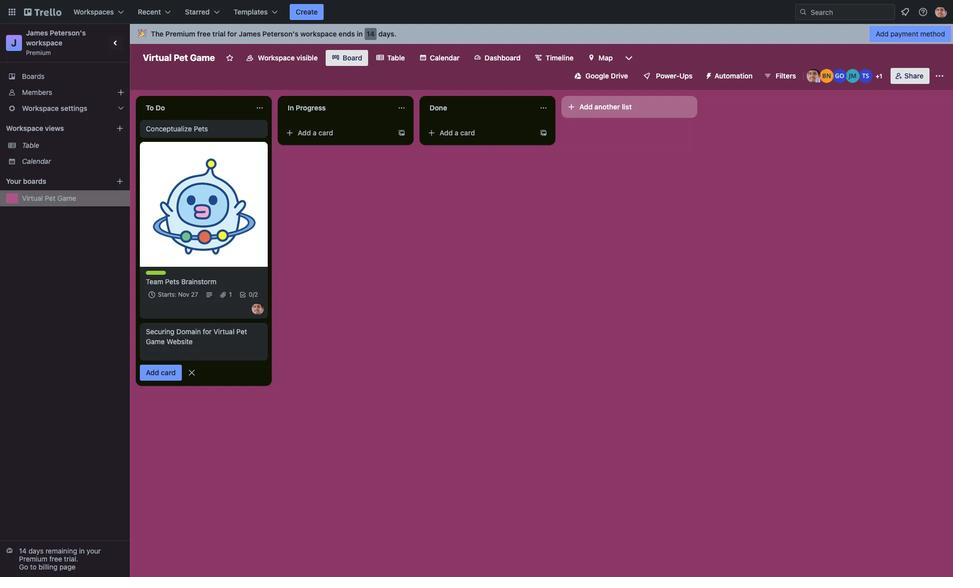 Task type: vqa. For each thing, say whether or not it's contained in the screenshot.
the top 'with'
no



Task type: describe. For each thing, give the bounding box(es) containing it.
james inside james peterson's workspace premium
[[26, 28, 48, 37]]

workspace views
[[6, 124, 64, 132]]

progress
[[296, 103, 326, 112]]

workspaces button
[[67, 4, 130, 20]]

1 horizontal spatial table
[[387, 53, 405, 62]]

premium inside james peterson's workspace premium
[[26, 49, 51, 56]]

color: bold lime, title: "team task" element
[[146, 271, 176, 278]]

remaining
[[45, 547, 77, 555]]

do
[[156, 103, 165, 112]]

settings
[[61, 104, 87, 112]]

game inside board name text box
[[190, 52, 215, 63]]

in
[[288, 103, 294, 112]]

the
[[151, 29, 164, 38]]

drive
[[611, 71, 628, 80]]

pets inside team task team pets brainstorm
[[165, 277, 179, 286]]

1 vertical spatial pet
[[45, 194, 55, 202]]

starts: nov 27
[[158, 291, 198, 298]]

to
[[30, 563, 37, 571]]

your
[[6, 177, 21, 185]]

free inside 14 days remaining in your premium free trial. go to billing page
[[49, 555, 62, 563]]

templates button
[[228, 4, 284, 20]]

sm image
[[701, 68, 715, 82]]

workspace navigation collapse icon image
[[109, 36, 123, 50]]

filters
[[776, 71, 796, 80]]

27
[[191, 291, 198, 298]]

workspace inside james peterson's workspace premium
[[26, 38, 62, 47]]

map link
[[582, 50, 619, 66]]

cancel image
[[187, 368, 197, 378]]

a for in progress
[[313, 128, 317, 137]]

trial
[[212, 29, 226, 38]]

back to home image
[[24, 4, 61, 20]]

Enter a title for this card… text field
[[140, 323, 268, 361]]

1 vertical spatial 1
[[229, 291, 232, 298]]

james inside banner
[[239, 29, 261, 38]]

filters button
[[761, 68, 799, 84]]

share
[[905, 71, 924, 80]]

timeline link
[[529, 50, 580, 66]]

virtual inside board name text box
[[143, 52, 172, 63]]

google drive button
[[569, 68, 634, 84]]

add a card for in progress
[[298, 128, 333, 137]]

in inside 14 days remaining in your premium free trial. go to billing page
[[79, 547, 85, 555]]

boards link
[[0, 68, 130, 84]]

create button
[[290, 4, 324, 20]]

/
[[253, 291, 255, 298]]

recent
[[138, 7, 161, 16]]

card for in progress
[[319, 128, 333, 137]]

starred button
[[179, 4, 226, 20]]

for
[[227, 29, 237, 38]]

nov
[[178, 291, 189, 298]]

power-ups
[[656, 71, 693, 80]]

0 vertical spatial premium
[[165, 29, 195, 38]]

14 inside 14 days remaining in your premium free trial. go to billing page
[[19, 547, 27, 555]]

add card button
[[140, 365, 182, 381]]

add inside banner
[[876, 29, 889, 38]]

0 vertical spatial pets
[[194, 124, 208, 133]]

brainstorm
[[181, 277, 217, 286]]

create a view image
[[116, 124, 124, 132]]

search image
[[800, 8, 808, 16]]

jeremy miller (jeremymiller198) image
[[846, 69, 860, 83]]

google
[[586, 71, 609, 80]]

j link
[[6, 35, 22, 51]]

another
[[595, 102, 620, 111]]

add for add a card button associated with done
[[440, 128, 453, 137]]

add another list button
[[562, 96, 698, 118]]

board
[[343, 53, 362, 62]]

starts:
[[158, 291, 177, 298]]

google drive
[[586, 71, 628, 80]]

Search field
[[808, 4, 895, 19]]

team pets brainstorm link
[[146, 277, 262, 287]]

1 vertical spatial virtual pet game
[[22, 194, 76, 202]]

ups
[[680, 71, 693, 80]]

to do
[[146, 103, 165, 112]]

add for in progress's add a card button
[[298, 128, 311, 137]]

your boards
[[6, 177, 46, 185]]

0 horizontal spatial table link
[[22, 140, 124, 150]]

add a card button for done
[[424, 125, 536, 141]]

visible
[[297, 53, 318, 62]]

0 vertical spatial calendar
[[430, 53, 460, 62]]

add another list
[[580, 102, 632, 111]]

templates
[[234, 7, 268, 16]]

add a card for done
[[440, 128, 475, 137]]

add left cancel image
[[146, 368, 159, 377]]

to
[[146, 103, 154, 112]]

workspace for workspace visible
[[258, 53, 295, 62]]

list
[[622, 102, 632, 111]]

trial.
[[64, 555, 78, 563]]

power-
[[656, 71, 680, 80]]

workspaces
[[73, 7, 114, 16]]

starred
[[185, 7, 210, 16]]

done
[[430, 103, 447, 112]]

dashboard link
[[468, 50, 527, 66]]

james peterson's workspace link
[[26, 28, 88, 47]]

conceptualize pets
[[146, 124, 208, 133]]

task
[[163, 271, 176, 278]]

virtual pet game inside board name text box
[[143, 52, 215, 63]]

your
[[87, 547, 101, 555]]

card for done
[[461, 128, 475, 137]]

go to billing page link
[[19, 563, 76, 571]]

0 / 2
[[249, 291, 258, 298]]

boards
[[22, 72, 45, 80]]

ends
[[339, 29, 355, 38]]

tara schultz (taraschultz7) image
[[859, 69, 873, 83]]

0 vertical spatial james peterson (jamespeterson93) image
[[807, 69, 821, 83]]

Board name text field
[[138, 50, 220, 66]]

ben nelson (bennelson96) image
[[820, 69, 834, 83]]

dashboard
[[485, 53, 521, 62]]

confetti image
[[138, 29, 147, 38]]



Task type: locate. For each thing, give the bounding box(es) containing it.
1 vertical spatial table link
[[22, 140, 124, 150]]

0 horizontal spatial james peterson (jamespeterson93) image
[[252, 303, 264, 315]]

peterson's inside james peterson's workspace premium
[[50, 28, 86, 37]]

customize views image
[[624, 53, 634, 63]]

card
[[319, 128, 333, 137], [461, 128, 475, 137], [161, 368, 176, 377]]

conceptualize pets link
[[146, 124, 262, 134]]

0 vertical spatial workspace
[[300, 29, 337, 38]]

1 horizontal spatial game
[[190, 52, 215, 63]]

your boards with 1 items element
[[6, 175, 101, 187]]

1 left 0
[[229, 291, 232, 298]]

2 vertical spatial workspace
[[6, 124, 43, 132]]

recent button
[[132, 4, 177, 20]]

1 vertical spatial workspace
[[26, 38, 62, 47]]

automation
[[715, 71, 753, 80]]

2 horizontal spatial card
[[461, 128, 475, 137]]

0 horizontal spatial 1
[[229, 291, 232, 298]]

add
[[876, 29, 889, 38], [580, 102, 593, 111], [298, 128, 311, 137], [440, 128, 453, 137], [146, 368, 159, 377]]

workspace visible
[[258, 53, 318, 62]]

0 vertical spatial virtual pet game
[[143, 52, 215, 63]]

To Do text field
[[140, 100, 250, 116]]

free
[[197, 29, 211, 38], [49, 555, 62, 563]]

team up starts:
[[146, 277, 163, 286]]

0 horizontal spatial 14
[[19, 547, 27, 555]]

this member is an admin of this board. image
[[816, 78, 820, 83]]

free inside banner
[[197, 29, 211, 38]]

2 team from the top
[[146, 277, 163, 286]]

conceptualize
[[146, 124, 192, 133]]

james peterson (jamespeterson93) image down 2
[[252, 303, 264, 315]]

2
[[255, 291, 258, 298]]

1 horizontal spatial virtual
[[143, 52, 172, 63]]

create from template… image for done
[[540, 129, 548, 137]]

workspace settings button
[[0, 100, 130, 116]]

0 horizontal spatial calendar
[[22, 157, 51, 165]]

1 horizontal spatial james
[[239, 29, 261, 38]]

14 days remaining in your premium free trial. go to billing page
[[19, 547, 101, 571]]

views
[[45, 124, 64, 132]]

add payment method
[[876, 29, 946, 38]]

james peterson (jamespeterson93) image
[[936, 6, 948, 18]]

table link down days.
[[370, 50, 411, 66]]

1 create from template… image from the left
[[398, 129, 406, 137]]

0 vertical spatial pet
[[174, 52, 188, 63]]

create
[[296, 7, 318, 16]]

0 horizontal spatial in
[[79, 547, 85, 555]]

In Progress text field
[[282, 100, 392, 116]]

add card
[[146, 368, 176, 377]]

team task team pets brainstorm
[[146, 271, 217, 286]]

0 horizontal spatial a
[[313, 128, 317, 137]]

virtual pet game link
[[22, 193, 124, 203]]

workspace right j at the left top
[[26, 38, 62, 47]]

1 horizontal spatial workspace
[[300, 29, 337, 38]]

🎉
[[138, 29, 147, 38]]

0 horizontal spatial workspace
[[26, 38, 62, 47]]

add a card down done
[[440, 128, 475, 137]]

banner
[[130, 24, 954, 44]]

1 vertical spatial calendar
[[22, 157, 51, 165]]

pet inside board name text box
[[174, 52, 188, 63]]

workspace
[[300, 29, 337, 38], [26, 38, 62, 47]]

table link down views
[[22, 140, 124, 150]]

workspace for workspace settings
[[22, 104, 59, 112]]

workspace inside workspace settings dropdown button
[[22, 104, 59, 112]]

peterson's down back to home image at the top of page
[[50, 28, 86, 37]]

add a card button
[[282, 125, 394, 141], [424, 125, 536, 141]]

14 left days.
[[367, 29, 375, 38]]

1 add a card from the left
[[298, 128, 333, 137]]

1 horizontal spatial free
[[197, 29, 211, 38]]

1 horizontal spatial add a card button
[[424, 125, 536, 141]]

add left another
[[580, 102, 593, 111]]

0 horizontal spatial pet
[[45, 194, 55, 202]]

game left star or unstar board image
[[190, 52, 215, 63]]

1 team from the top
[[146, 271, 161, 278]]

james right for
[[239, 29, 261, 38]]

a down progress
[[313, 128, 317, 137]]

0 horizontal spatial pets
[[165, 277, 179, 286]]

create from template… image for in progress
[[398, 129, 406, 137]]

power-ups button
[[636, 68, 699, 84]]

card left cancel image
[[161, 368, 176, 377]]

1 vertical spatial 14
[[19, 547, 27, 555]]

card inside the add card button
[[161, 368, 176, 377]]

virtual pet game
[[143, 52, 215, 63], [22, 194, 76, 202]]

0 notifications image
[[900, 6, 912, 18]]

🎉 the premium free trial for james peterson's workspace ends in 14 days.
[[138, 29, 397, 38]]

1 horizontal spatial 1
[[880, 72, 883, 80]]

james
[[26, 28, 48, 37], [239, 29, 261, 38]]

1 horizontal spatial peterson's
[[263, 29, 299, 38]]

0 vertical spatial virtual
[[143, 52, 172, 63]]

1 vertical spatial pets
[[165, 277, 179, 286]]

+
[[876, 72, 880, 80]]

1 vertical spatial premium
[[26, 49, 51, 56]]

board link
[[326, 50, 368, 66]]

method
[[921, 29, 946, 38]]

google drive icon image
[[575, 72, 582, 79]]

in right ends
[[357, 29, 363, 38]]

0 horizontal spatial virtual pet game
[[22, 194, 76, 202]]

peterson's
[[50, 28, 86, 37], [263, 29, 299, 38]]

james peterson (jamespeterson93) image left gary orlando (garyorlando) image
[[807, 69, 821, 83]]

0 horizontal spatial peterson's
[[50, 28, 86, 37]]

0 vertical spatial in
[[357, 29, 363, 38]]

james peterson's workspace premium
[[26, 28, 88, 56]]

card down done text box
[[461, 128, 475, 137]]

automation button
[[701, 68, 759, 84]]

1 vertical spatial james peterson (jamespeterson93) image
[[252, 303, 264, 315]]

0 horizontal spatial virtual
[[22, 194, 43, 202]]

in progress
[[288, 103, 326, 112]]

1 horizontal spatial calendar
[[430, 53, 460, 62]]

Done text field
[[424, 100, 534, 116]]

calendar link up done
[[413, 50, 466, 66]]

go
[[19, 563, 28, 571]]

1 horizontal spatial table link
[[370, 50, 411, 66]]

premium inside 14 days remaining in your premium free trial. go to billing page
[[19, 555, 47, 563]]

0 vertical spatial 1
[[880, 72, 883, 80]]

0 horizontal spatial james
[[26, 28, 48, 37]]

1 horizontal spatial james peterson (jamespeterson93) image
[[807, 69, 821, 83]]

0 vertical spatial calendar link
[[413, 50, 466, 66]]

0
[[249, 291, 253, 298]]

pet
[[174, 52, 188, 63], [45, 194, 55, 202]]

1 vertical spatial game
[[57, 194, 76, 202]]

2 vertical spatial premium
[[19, 555, 47, 563]]

workspace down 🎉 the premium free trial for james peterson's workspace ends in 14 days.
[[258, 53, 295, 62]]

j
[[11, 37, 17, 48]]

0 horizontal spatial add a card
[[298, 128, 333, 137]]

0 vertical spatial workspace
[[258, 53, 295, 62]]

map
[[599, 53, 613, 62]]

add board image
[[116, 177, 124, 185]]

show menu image
[[935, 71, 945, 81]]

share button
[[891, 68, 930, 84]]

0 vertical spatial game
[[190, 52, 215, 63]]

workspace for workspace views
[[6, 124, 43, 132]]

members
[[22, 88, 52, 96]]

create from template… image
[[398, 129, 406, 137], [540, 129, 548, 137]]

premium
[[165, 29, 195, 38], [26, 49, 51, 56], [19, 555, 47, 563]]

1 vertical spatial workspace
[[22, 104, 59, 112]]

days.
[[379, 29, 397, 38]]

add left payment
[[876, 29, 889, 38]]

0 horizontal spatial free
[[49, 555, 62, 563]]

timeline
[[546, 53, 574, 62]]

add down done
[[440, 128, 453, 137]]

boards
[[23, 177, 46, 185]]

virtual pet game down the your boards with 1 items element at the left of the page
[[22, 194, 76, 202]]

add a card button down done text box
[[424, 125, 536, 141]]

game down the your boards with 1 items element at the left of the page
[[57, 194, 76, 202]]

1 vertical spatial free
[[49, 555, 62, 563]]

0 horizontal spatial add a card button
[[282, 125, 394, 141]]

1 horizontal spatial in
[[357, 29, 363, 38]]

0 horizontal spatial game
[[57, 194, 76, 202]]

pets up starts:
[[165, 277, 179, 286]]

virtual down boards
[[22, 194, 43, 202]]

workspace inside workspace visible button
[[258, 53, 295, 62]]

14 inside banner
[[367, 29, 375, 38]]

add a card button down the in progress text field at the left top
[[282, 125, 394, 141]]

table link
[[370, 50, 411, 66], [22, 140, 124, 150]]

payment
[[891, 29, 919, 38]]

1 horizontal spatial calendar link
[[413, 50, 466, 66]]

add a card
[[298, 128, 333, 137], [440, 128, 475, 137]]

1 a from the left
[[313, 128, 317, 137]]

0 vertical spatial table link
[[370, 50, 411, 66]]

add down in progress on the left top
[[298, 128, 311, 137]]

1 horizontal spatial create from template… image
[[540, 129, 548, 137]]

2 create from template… image from the left
[[540, 129, 548, 137]]

a down done text box
[[455, 128, 459, 137]]

virtual pet game down the
[[143, 52, 215, 63]]

workspace visible button
[[240, 50, 324, 66]]

0 horizontal spatial create from template… image
[[398, 129, 406, 137]]

open information menu image
[[919, 7, 929, 17]]

pets
[[194, 124, 208, 133], [165, 277, 179, 286]]

table down days.
[[387, 53, 405, 62]]

workspace inside banner
[[300, 29, 337, 38]]

2 add a card from the left
[[440, 128, 475, 137]]

1 vertical spatial virtual
[[22, 194, 43, 202]]

1 horizontal spatial virtual pet game
[[143, 52, 215, 63]]

1 horizontal spatial 14
[[367, 29, 375, 38]]

0 vertical spatial table
[[387, 53, 405, 62]]

a for done
[[455, 128, 459, 137]]

0 horizontal spatial table
[[22, 141, 39, 149]]

1 vertical spatial table
[[22, 141, 39, 149]]

virtual down the
[[143, 52, 172, 63]]

0 horizontal spatial card
[[161, 368, 176, 377]]

workspace down create button
[[300, 29, 337, 38]]

days
[[28, 547, 44, 555]]

1 vertical spatial calendar link
[[22, 156, 124, 166]]

1 horizontal spatial pets
[[194, 124, 208, 133]]

star or unstar board image
[[226, 54, 234, 62]]

page
[[59, 563, 76, 571]]

a
[[313, 128, 317, 137], [455, 128, 459, 137]]

james down back to home image at the top of page
[[26, 28, 48, 37]]

1 vertical spatial in
[[79, 547, 85, 555]]

add payment method link
[[870, 26, 952, 42]]

virtual
[[143, 52, 172, 63], [22, 194, 43, 202]]

1 horizontal spatial pet
[[174, 52, 188, 63]]

in
[[357, 29, 363, 38], [79, 547, 85, 555]]

peterson's up workspace visible button
[[263, 29, 299, 38]]

in left your
[[79, 547, 85, 555]]

2 add a card button from the left
[[424, 125, 536, 141]]

1 right tara schultz (taraschultz7) icon
[[880, 72, 883, 80]]

card down the in progress text field at the left top
[[319, 128, 333, 137]]

calendar link up the your boards with 1 items element at the left of the page
[[22, 156, 124, 166]]

0 vertical spatial 14
[[367, 29, 375, 38]]

add a card button for in progress
[[282, 125, 394, 141]]

team left task
[[146, 271, 161, 278]]

gary orlando (garyorlando) image
[[833, 69, 847, 83]]

pets down to do text field
[[194, 124, 208, 133]]

+ 1
[[876, 72, 883, 80]]

0 horizontal spatial calendar link
[[22, 156, 124, 166]]

primary element
[[0, 0, 954, 24]]

add a card down progress
[[298, 128, 333, 137]]

1 horizontal spatial card
[[319, 128, 333, 137]]

workspace settings
[[22, 104, 87, 112]]

1 horizontal spatial a
[[455, 128, 459, 137]]

add for add another list button
[[580, 102, 593, 111]]

calendar link
[[413, 50, 466, 66], [22, 156, 124, 166]]

1 add a card button from the left
[[282, 125, 394, 141]]

calendar
[[430, 53, 460, 62], [22, 157, 51, 165]]

table down workspace views
[[22, 141, 39, 149]]

0 vertical spatial free
[[197, 29, 211, 38]]

banner containing 🎉
[[130, 24, 954, 44]]

members link
[[0, 84, 130, 100]]

billing
[[38, 563, 58, 571]]

workspace down members
[[22, 104, 59, 112]]

workspace
[[258, 53, 295, 62], [22, 104, 59, 112], [6, 124, 43, 132]]

14 left days on the bottom of the page
[[19, 547, 27, 555]]

2 a from the left
[[455, 128, 459, 137]]

james peterson (jamespeterson93) image
[[807, 69, 821, 83], [252, 303, 264, 315]]

1 horizontal spatial add a card
[[440, 128, 475, 137]]

workspace left views
[[6, 124, 43, 132]]



